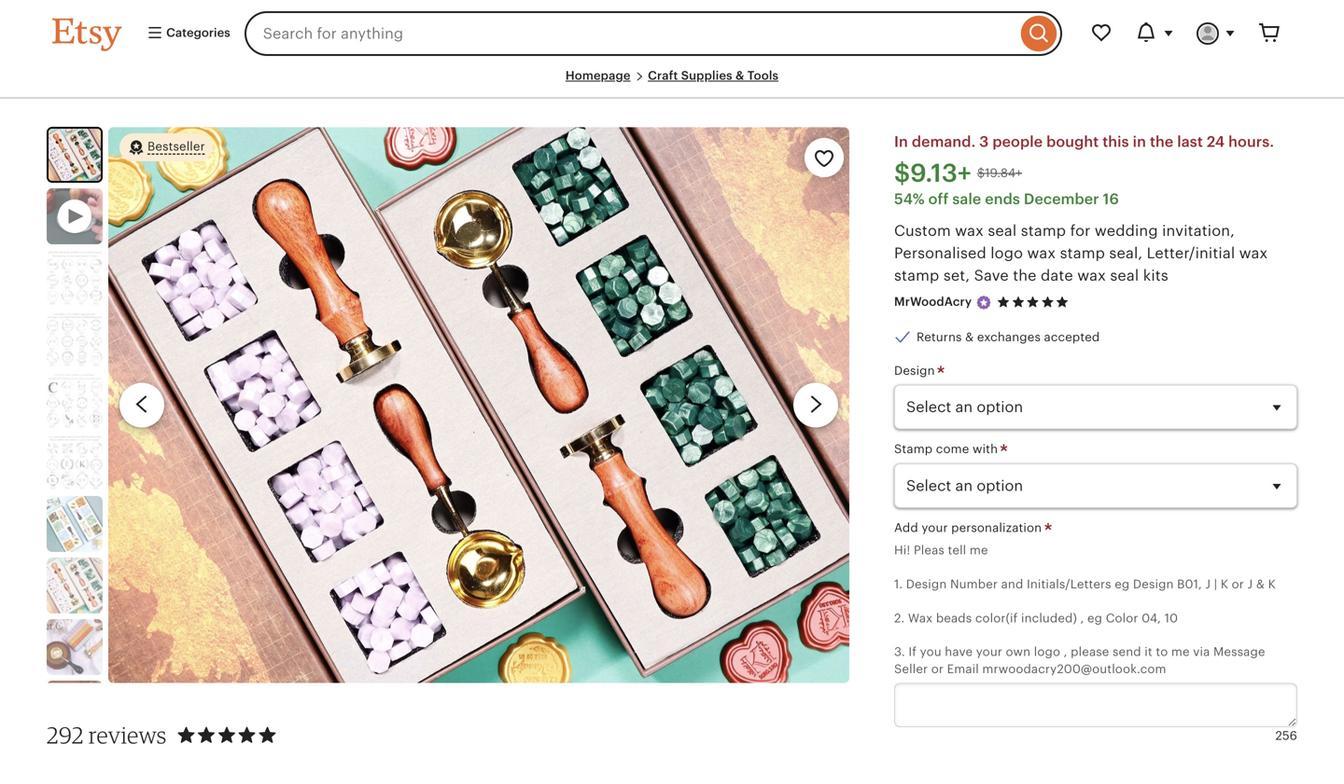 Task type: describe. For each thing, give the bounding box(es) containing it.
292
[[47, 722, 84, 750]]

2 horizontal spatial &
[[1256, 578, 1265, 592]]

2.
[[894, 612, 905, 626]]

3
[[980, 134, 989, 150]]

categories banner
[[19, 0, 1326, 67]]

bestseller button
[[119, 133, 213, 163]]

add your personalization
[[894, 521, 1045, 535]]

none search field inside categories banner
[[244, 11, 1062, 56]]

december
[[1024, 191, 1099, 208]]

add
[[894, 521, 918, 535]]

own
[[1006, 646, 1031, 660]]

1.
[[894, 578, 903, 592]]

0 vertical spatial eg
[[1115, 578, 1130, 592]]

custom wax seal stamp for wedding invitation personalised image 8 image
[[47, 620, 103, 676]]

color
[[1106, 612, 1138, 626]]

wedding
[[1095, 222, 1158, 239]]

0 horizontal spatial eg
[[1088, 612, 1103, 626]]

0 vertical spatial stamp
[[1021, 222, 1066, 239]]

save
[[974, 267, 1009, 284]]

to
[[1156, 646, 1168, 660]]

design up 04,
[[1133, 578, 1174, 592]]

mrwoodacry link
[[894, 295, 972, 309]]

craft supplies & tools
[[648, 69, 779, 83]]

1 vertical spatial seal
[[1110, 267, 1139, 284]]

last
[[1177, 134, 1203, 150]]

custom wax seal stamp for wedding invitation personalised image 7 image
[[47, 558, 103, 614]]

tell
[[948, 544, 966, 558]]

set,
[[944, 267, 970, 284]]

0 horizontal spatial seal
[[988, 222, 1017, 239]]

24
[[1207, 134, 1225, 150]]

mrwoodacry200@outlook.com
[[982, 663, 1167, 677]]

invitation,
[[1162, 222, 1235, 239]]

number
[[950, 578, 998, 592]]

1 horizontal spatial ,
[[1081, 612, 1084, 626]]

personalised
[[894, 245, 987, 262]]

exchanges
[[977, 330, 1041, 344]]

categories button
[[133, 17, 239, 50]]

hours.
[[1229, 134, 1274, 150]]

have
[[945, 646, 973, 660]]

this
[[1103, 134, 1129, 150]]

included)
[[1021, 612, 1077, 626]]

wax up date
[[1027, 245, 1056, 262]]

people
[[993, 134, 1043, 150]]

1 k from the left
[[1221, 578, 1229, 592]]

color(if
[[975, 612, 1018, 626]]

Add your personalization text field
[[894, 684, 1298, 728]]

$19.84+
[[977, 166, 1022, 180]]

bestseller
[[147, 140, 205, 154]]

homepage link
[[566, 69, 631, 83]]

3.
[[894, 646, 905, 660]]

04,
[[1142, 612, 1161, 626]]

3. if you have your own logo , please send it to me via message seller or email mrwoodacry200@outlook.com
[[894, 646, 1265, 677]]

256
[[1276, 729, 1298, 743]]

email
[[947, 663, 979, 677]]

personalization
[[951, 521, 1042, 535]]

returns
[[917, 330, 962, 344]]

2 j from the left
[[1248, 578, 1253, 592]]

custom wax seal stamp for wedding invitation, personalised logo wax stamp seal, letter/initial wax stamp set, save the date wax seal kits
[[894, 222, 1268, 284]]

letter/initial
[[1147, 245, 1235, 262]]

date
[[1041, 267, 1073, 284]]

stamp come with
[[894, 443, 1001, 457]]

come
[[936, 443, 969, 457]]

, inside 3. if you have your own logo , please send it to me via message seller or email mrwoodacry200@outlook.com
[[1064, 646, 1068, 660]]

1 horizontal spatial or
[[1232, 578, 1244, 592]]

mrwoodacry
[[894, 295, 972, 309]]

custom wax seal stamp for wedding invitation personalised image 6 image
[[47, 497, 103, 553]]

you
[[920, 646, 942, 660]]

me inside 3. if you have your own logo , please send it to me via message seller or email mrwoodacry200@outlook.com
[[1171, 646, 1190, 660]]

message
[[1214, 646, 1265, 660]]

in demand. 3 people bought this in the last 24 hours.
[[894, 134, 1274, 150]]

2. wax beads color(if included) , eg color 04, 10
[[894, 612, 1178, 626]]

supplies
[[681, 69, 733, 83]]

1 vertical spatial stamp
[[1060, 245, 1105, 262]]

54%
[[894, 191, 925, 208]]

16
[[1103, 191, 1119, 208]]

bought
[[1047, 134, 1099, 150]]

0 horizontal spatial custom wax seal stamp for wedding invitation personalised image 1 image
[[49, 129, 101, 181]]

2 k from the left
[[1268, 578, 1276, 592]]

please
[[1071, 646, 1109, 660]]

10
[[1165, 612, 1178, 626]]



Task type: locate. For each thing, give the bounding box(es) containing it.
me
[[970, 544, 988, 558], [1171, 646, 1190, 660]]

0 horizontal spatial your
[[922, 521, 948, 535]]

1 horizontal spatial j
[[1248, 578, 1253, 592]]

custom wax seal stamp for wedding invitation personalised image 4 image
[[47, 374, 103, 430]]

seal down ends
[[988, 222, 1017, 239]]

& right | in the bottom of the page
[[1256, 578, 1265, 592]]

menu bar
[[52, 67, 1292, 99]]

1 vertical spatial ,
[[1064, 646, 1068, 660]]

1 vertical spatial logo
[[1034, 646, 1061, 660]]

send
[[1113, 646, 1141, 660]]

logo
[[991, 245, 1023, 262], [1034, 646, 1061, 660]]

kits
[[1143, 267, 1169, 284]]

Search for anything text field
[[244, 11, 1017, 56]]

via
[[1193, 646, 1210, 660]]

custom wax seal stamp for wedding invitation personalised image 3 image
[[47, 312, 103, 368]]

stamp down december at the right top of page
[[1021, 222, 1066, 239]]

seal,
[[1109, 245, 1143, 262]]

seal down seal,
[[1110, 267, 1139, 284]]

& left tools at the right
[[736, 69, 745, 83]]

0 horizontal spatial k
[[1221, 578, 1229, 592]]

0 vertical spatial or
[[1232, 578, 1244, 592]]

it
[[1145, 646, 1153, 660]]

custom
[[894, 222, 951, 239]]

or inside 3. if you have your own logo , please send it to me via message seller or email mrwoodacry200@outlook.com
[[931, 663, 944, 677]]

me right tell
[[970, 544, 988, 558]]

0 vertical spatial your
[[922, 521, 948, 535]]

craft supplies & tools link
[[648, 69, 779, 83]]

with
[[973, 443, 998, 457]]

wax right letter/initial
[[1239, 245, 1268, 262]]

categories
[[163, 26, 230, 40]]

your up pleas
[[922, 521, 948, 535]]

1 vertical spatial me
[[1171, 646, 1190, 660]]

2 vertical spatial stamp
[[894, 267, 940, 284]]

b01,
[[1177, 578, 1202, 592]]

homepage
[[566, 69, 631, 83]]

design right 1.
[[906, 578, 947, 592]]

1 vertical spatial the
[[1013, 267, 1037, 284]]

and
[[1001, 578, 1023, 592]]

1 vertical spatial &
[[965, 330, 974, 344]]

1 horizontal spatial seal
[[1110, 267, 1139, 284]]

|
[[1214, 578, 1218, 592]]

eg
[[1115, 578, 1130, 592], [1088, 612, 1103, 626]]

0 vertical spatial the
[[1150, 134, 1174, 150]]

or
[[1232, 578, 1244, 592], [931, 663, 944, 677]]

sale
[[953, 191, 981, 208]]

, right included)
[[1081, 612, 1084, 626]]

in
[[1133, 134, 1146, 150]]

$9.13+ $19.84+
[[894, 159, 1022, 188]]

design down returns
[[894, 364, 938, 378]]

for
[[1070, 222, 1091, 239]]

1 horizontal spatial eg
[[1115, 578, 1130, 592]]

1 horizontal spatial the
[[1150, 134, 1174, 150]]

me right to
[[1171, 646, 1190, 660]]

eg left color
[[1088, 612, 1103, 626]]

off
[[928, 191, 949, 208]]

pleas
[[914, 544, 945, 558]]

custom wax seal stamp for wedding invitation personalised image 1 image
[[108, 127, 849, 684], [49, 129, 101, 181]]

1 horizontal spatial me
[[1171, 646, 1190, 660]]

menu bar containing homepage
[[52, 67, 1292, 99]]

0 horizontal spatial j
[[1205, 578, 1211, 592]]

tools
[[748, 69, 779, 83]]

your
[[922, 521, 948, 535], [976, 646, 1003, 660]]

wax
[[955, 222, 984, 239], [1027, 245, 1056, 262], [1239, 245, 1268, 262], [1078, 267, 1106, 284]]

j left | in the bottom of the page
[[1205, 578, 1211, 592]]

0 horizontal spatial me
[[970, 544, 988, 558]]

or down the you on the bottom of the page
[[931, 663, 944, 677]]

0 vertical spatial &
[[736, 69, 745, 83]]

&
[[736, 69, 745, 83], [965, 330, 974, 344], [1256, 578, 1265, 592]]

reviews
[[89, 722, 167, 750]]

& right returns
[[965, 330, 974, 344]]

0 vertical spatial logo
[[991, 245, 1023, 262]]

in
[[894, 134, 908, 150]]

1 horizontal spatial custom wax seal stamp for wedding invitation personalised image 1 image
[[108, 127, 849, 684]]

or right | in the bottom of the page
[[1232, 578, 1244, 592]]

initials/letters
[[1027, 578, 1111, 592]]

$9.13+
[[894, 159, 972, 188]]

custom wax seal stamp for wedding invitation personalised image 5 image
[[47, 435, 103, 491]]

hi!
[[894, 544, 911, 558]]

the inside custom wax seal stamp for wedding invitation, personalised logo wax stamp seal, letter/initial wax stamp set, save the date wax seal kits
[[1013, 267, 1037, 284]]

1 horizontal spatial &
[[965, 330, 974, 344]]

logo up save
[[991, 245, 1023, 262]]

beads
[[936, 612, 972, 626]]

j right | in the bottom of the page
[[1248, 578, 1253, 592]]

logo inside 3. if you have your own logo , please send it to me via message seller or email mrwoodacry200@outlook.com
[[1034, 646, 1061, 660]]

stamp down for
[[1060, 245, 1105, 262]]

292 reviews
[[47, 722, 167, 750]]

0 vertical spatial ,
[[1081, 612, 1084, 626]]

1 horizontal spatial k
[[1268, 578, 1276, 592]]

stamp up mrwoodacry link
[[894, 267, 940, 284]]

0 vertical spatial seal
[[988, 222, 1017, 239]]

2 vertical spatial &
[[1256, 578, 1265, 592]]

wax down sale
[[955, 222, 984, 239]]

0 vertical spatial me
[[970, 544, 988, 558]]

0 horizontal spatial or
[[931, 663, 944, 677]]

logo right own
[[1034, 646, 1061, 660]]

wax
[[908, 612, 933, 626]]

stamp
[[894, 443, 933, 457]]

None search field
[[244, 11, 1062, 56]]

eg up color
[[1115, 578, 1130, 592]]

stamp
[[1021, 222, 1066, 239], [1060, 245, 1105, 262], [894, 267, 940, 284]]

& inside menu bar
[[736, 69, 745, 83]]

star_seller image
[[976, 294, 992, 311]]

1 horizontal spatial logo
[[1034, 646, 1061, 660]]

demand.
[[912, 134, 976, 150]]

j
[[1205, 578, 1211, 592], [1248, 578, 1253, 592]]

returns & exchanges accepted
[[917, 330, 1100, 344]]

1 vertical spatial or
[[931, 663, 944, 677]]

1 j from the left
[[1205, 578, 1211, 592]]

54% off sale ends december 16
[[894, 191, 1119, 208]]

your inside 3. if you have your own logo , please send it to me via message seller or email mrwoodacry200@outlook.com
[[976, 646, 1003, 660]]

0 horizontal spatial logo
[[991, 245, 1023, 262]]

k
[[1221, 578, 1229, 592], [1268, 578, 1276, 592]]

, up mrwoodacry200@outlook.com
[[1064, 646, 1068, 660]]

0 horizontal spatial ,
[[1064, 646, 1068, 660]]

logo inside custom wax seal stamp for wedding invitation, personalised logo wax stamp seal, letter/initial wax stamp set, save the date wax seal kits
[[991, 245, 1023, 262]]

the left date
[[1013, 267, 1037, 284]]

1 vertical spatial eg
[[1088, 612, 1103, 626]]

0 horizontal spatial &
[[736, 69, 745, 83]]

the
[[1150, 134, 1174, 150], [1013, 267, 1037, 284]]

1. design number and initials/letters eg design b01, j | k or j & k
[[894, 578, 1276, 592]]

the right in
[[1150, 134, 1174, 150]]

seller
[[894, 663, 928, 677]]

custom wax seal stamp for wedding invitation personalised image 2 image
[[47, 250, 103, 306]]

your left own
[[976, 646, 1003, 660]]

craft
[[648, 69, 678, 83]]

ends
[[985, 191, 1020, 208]]

1 horizontal spatial your
[[976, 646, 1003, 660]]

accepted
[[1044, 330, 1100, 344]]

if
[[909, 646, 917, 660]]

hi! pleas tell me
[[894, 544, 988, 558]]

1 vertical spatial your
[[976, 646, 1003, 660]]

design
[[894, 364, 938, 378], [906, 578, 947, 592], [1133, 578, 1174, 592]]

0 horizontal spatial the
[[1013, 267, 1037, 284]]

wax right date
[[1078, 267, 1106, 284]]



Task type: vqa. For each thing, say whether or not it's contained in the screenshot.
UV
no



